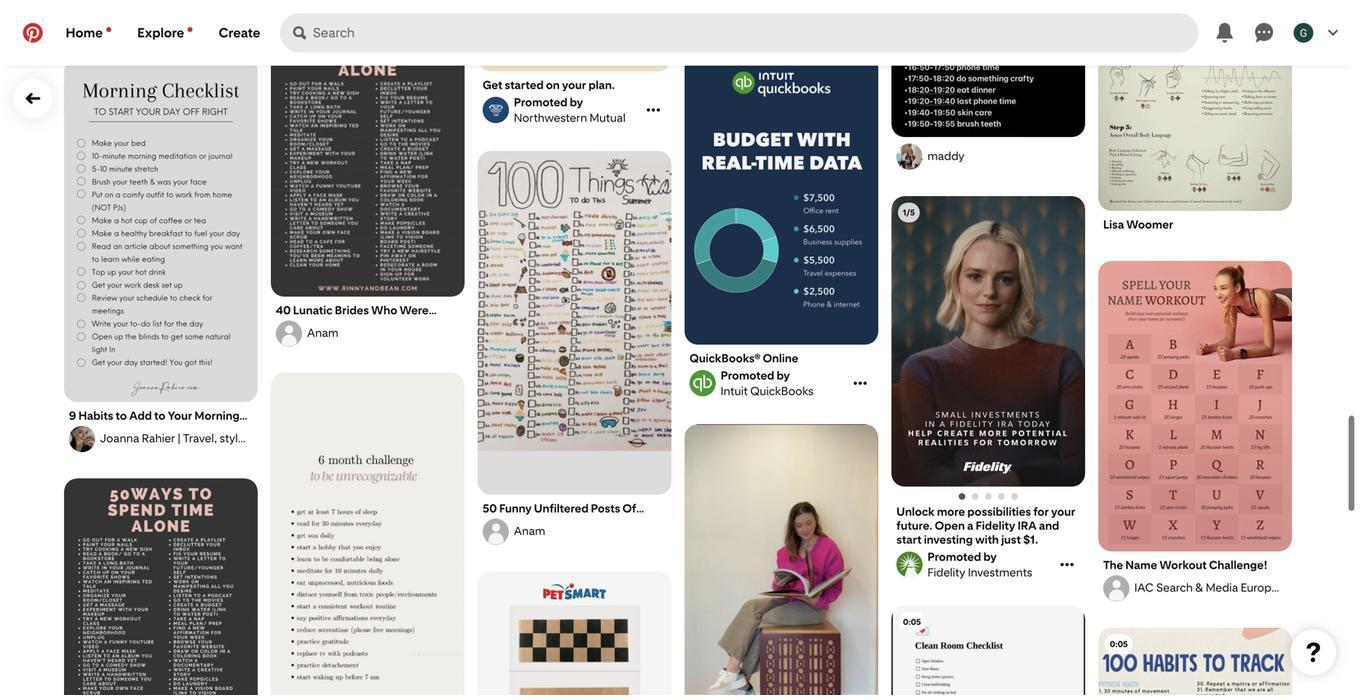 Task type: vqa. For each thing, say whether or not it's contained in the screenshot.
"fidelity" within the the Fidelity Investments link
yes



Task type: describe. For each thing, give the bounding box(es) containing it.
$1.
[[1023, 533, 1038, 547]]

greg robinson image
[[1294, 23, 1314, 43]]

started
[[505, 78, 544, 92]]

unlock more possibilities for your future. open a fidelity ira and start investing with just $1.
[[897, 505, 1076, 547]]

workout
[[1160, 558, 1207, 572]]

vinuthna laxman
[[721, 7, 807, 21]]

0 horizontal spatial fidelity
[[928, 566, 966, 580]]

home
[[66, 25, 103, 41]]

intuit quickbooks
[[721, 384, 814, 398]]

on
[[546, 78, 560, 92]]

the name workout challenge!
[[1103, 558, 1268, 572]]

laxman
[[769, 7, 807, 21]]

fidelity investments
[[928, 566, 1033, 580]]

get started on your plan. link
[[483, 78, 667, 92]]

this contains an image of: 40 lunatic brides who were mocked online for losing touch with reality image
[[271, 22, 465, 297]]

anam for the anam link related to this contains an image of: 40 lunatic brides who were mocked online for losing touch with reality
[[307, 326, 339, 340]]

explore
[[137, 25, 184, 41]]

create
[[219, 25, 260, 41]]

3 unlock more possibilities for your future. open a fidelity ira and start investing with just $1. image from the left
[[998, 493, 1005, 500]]

future.
[[897, 519, 933, 533]]

possibilities
[[968, 505, 1031, 519]]

get
[[483, 78, 502, 92]]

more
[[937, 505, 965, 519]]

start
[[897, 533, 922, 547]]

open
[[935, 519, 965, 533]]

get started on your plan.
[[483, 78, 615, 92]]

this contains an image of: image
[[892, 0, 1085, 137]]

intuit
[[721, 384, 748, 398]]

woomer
[[1127, 218, 1174, 232]]

vinuthna laxman link
[[687, 2, 876, 28]]

0 horizontal spatial your
[[562, 78, 586, 92]]

stay on top of your business and be prepared with quickbooks online. get 50% off for 3 months today. image
[[685, 54, 879, 345]]

anam link for this contains an image of: 50 funny unfiltered posts of what women are really thinking from "moms behaving badly" (new pics)
[[480, 519, 669, 545]]

maddy
[[928, 149, 965, 163]]

1 unlock more possibilities for your future. open a fidelity ira and start investing with just $1. image from the left
[[972, 493, 979, 500]]

Search text field
[[313, 13, 1199, 53]]

name
[[1126, 558, 1158, 572]]

this contains an image of: lisa woomer image
[[1099, 0, 1292, 211]]

intuit quickbooks link
[[687, 369, 850, 398]]

this contains an image of: 50 ways to spend time alone — and then we flow image
[[64, 479, 258, 695]]



Task type: locate. For each thing, give the bounding box(es) containing it.
your right on
[[562, 78, 586, 92]]

0 vertical spatial anam
[[307, 326, 339, 340]]

unlock more possibilities for your future. open a fidelity ira and start investing with just $1. link
[[897, 505, 1081, 547]]

the
[[1103, 558, 1123, 572]]

1 horizontal spatial your
[[1051, 505, 1076, 519]]

1 horizontal spatial anam link
[[480, 519, 669, 545]]

explore link
[[124, 13, 206, 53]]

notifications image
[[106, 27, 111, 32]]

anam link for this contains an image of: 40 lunatic brides who were mocked online for losing touch with reality
[[273, 321, 462, 347]]

unlock more possibilities for your future with a fidelity retail ira. every small investment today helps create a new potential reality for tomorrow. open an ira and start investing with as little as $1. there are no fees or minimums to open an account. and if you have questions, our 24/7 support service is always ready to help. image
[[892, 196, 1085, 487]]

create link
[[206, 13, 274, 53]]

this contains an image of: the name workout challenge! image
[[1099, 261, 1292, 552]]

unlock
[[897, 505, 935, 519]]

our financial advisors are ready to design your financial plan so the life you're hoping for can start happening. image
[[478, 0, 672, 71]]

fidelity
[[976, 519, 1016, 533], [928, 566, 966, 580]]

0 vertical spatial fidelity
[[976, 519, 1016, 533]]

2 unlock more possibilities for your future. open a fidelity ira and start investing with just $1. image from the left
[[985, 493, 992, 500]]

for
[[1034, 505, 1049, 519]]

1 vertical spatial anam link
[[480, 519, 669, 545]]

quickbooks®
[[690, 351, 761, 365]]

1 horizontal spatial fidelity
[[976, 519, 1016, 533]]

4 unlock more possibilities for your future. open a fidelity ira and start investing with just $1. image from the left
[[1012, 493, 1018, 500]]

lisa woomer link
[[1103, 218, 1287, 232]]

this contains an image of: 9 habits to add to your morning routine for a great day image
[[64, 58, 258, 402]]

notifications image
[[188, 27, 192, 32]]

your
[[562, 78, 586, 92], [1051, 505, 1076, 519]]

and
[[1039, 519, 1060, 533]]

1 vertical spatial fidelity
[[928, 566, 966, 580]]

anam
[[307, 326, 339, 340], [514, 524, 545, 538]]

home link
[[53, 13, 124, 53]]

mutual
[[590, 111, 626, 125]]

quickbooks® online link
[[690, 351, 874, 365]]

northwestern mutual link
[[480, 95, 643, 125]]

0 vertical spatial your
[[562, 78, 586, 92]]

investments
[[968, 566, 1033, 580]]

fidelity investments link
[[894, 550, 1057, 580]]

quickbooks® online
[[690, 351, 799, 365]]

northwestern mutual
[[514, 111, 626, 125]]

lisa woomer
[[1103, 218, 1174, 232]]

this contains an image of: 100 habits to track image
[[1099, 628, 1292, 695]]

this contains an image of: clean room checklist image
[[892, 606, 1085, 695]]

1 horizontal spatial anam
[[514, 524, 545, 538]]

fidelity inside the "unlock more possibilities for your future. open a fidelity ira and start investing with just $1."
[[976, 519, 1016, 533]]

1 vertical spatial anam
[[514, 524, 545, 538]]

lisa
[[1103, 218, 1124, 232]]

0 horizontal spatial anam link
[[273, 321, 462, 347]]

challenge!
[[1209, 558, 1268, 572]]

northwestern
[[514, 111, 587, 125]]

maddy link
[[894, 144, 1083, 170]]

0 vertical spatial anam link
[[273, 321, 462, 347]]

search icon image
[[293, 26, 306, 39]]

investing
[[924, 533, 973, 547]]

unlock more possibilities for your future. open a fidelity ira and start investing with just $1. image
[[972, 493, 979, 500], [985, 493, 992, 500], [998, 493, 1005, 500], [1012, 493, 1018, 500]]

this contains an image of: 50 funny unfiltered posts of what women are really thinking from "moms behaving badly" (new pics) image
[[478, 151, 672, 495]]

anam for this contains an image of: 50 funny unfiltered posts of what women are really thinking from "moms behaving badly" (new pics) the anam link
[[514, 524, 545, 538]]

the name workout challenge! link
[[1103, 558, 1287, 572]]

1 vertical spatial your
[[1051, 505, 1076, 519]]

quickbooks
[[750, 384, 814, 398]]

vinuthna
[[721, 7, 767, 21]]

just
[[1001, 533, 1021, 547]]

ira
[[1018, 519, 1037, 533]]

your inside the "unlock more possibilities for your future. open a fidelity ira and start investing with just $1."
[[1051, 505, 1076, 519]]

with
[[975, 533, 999, 547]]

a
[[967, 519, 974, 533]]

this nate & jeremiah black & tan small reversible habitat carpet fits most 40-gallon terrariums and is reversible; allowing you to choose between a solid or checked print. at nate & jeremiah, our job as designers is to help everyone live better in their home, including your pets. we created a design-forward collection that combines the needs of your pets with a pet parent's desire to have well-made, thoughtfully designed pieces that will elevate any space. only at petsmart. features: soft, abso… image
[[478, 571, 672, 695]]

this contains an image of: 45 times this instagram account tastefully called out corporate greed (new pics) image
[[271, 373, 465, 695]]

0 horizontal spatial anam
[[307, 326, 339, 340]]

unlock more possibilities for your future. open a fidelity ira and start investing with just $1. image
[[959, 493, 966, 500]]

online
[[763, 351, 799, 365]]

plan.
[[589, 78, 615, 92]]

anam link
[[273, 321, 462, 347], [480, 519, 669, 545]]

your right for
[[1051, 505, 1076, 519]]



